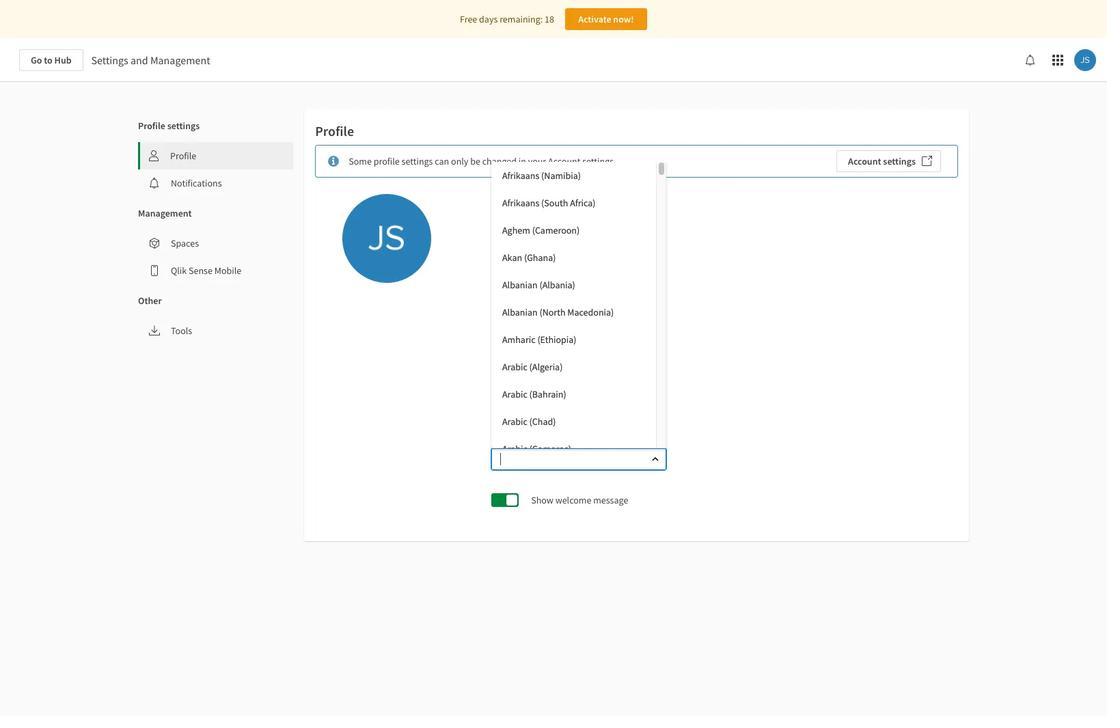 Task type: vqa. For each thing, say whether or not it's contained in the screenshot.
Jacob Simon image to the top
yes



Task type: locate. For each thing, give the bounding box(es) containing it.
1 vertical spatial albanian
[[502, 306, 538, 318]]

show
[[531, 494, 553, 507]]

can
[[435, 155, 449, 167]]

1 horizontal spatial profile
[[170, 150, 196, 162]]

arabic
[[502, 361, 527, 373], [502, 388, 527, 400], [502, 415, 527, 428], [502, 443, 527, 455]]

other
[[138, 295, 162, 307]]

profile up notifications
[[170, 150, 196, 162]]

days
[[479, 13, 498, 25]]

account settings link
[[837, 150, 941, 172]]

spaces
[[171, 237, 199, 249]]

profile
[[374, 155, 400, 167]]

changed
[[482, 155, 517, 167]]

mobile
[[214, 264, 241, 277]]

afrikaans (south africa)
[[502, 197, 596, 209]]

1 afrikaans from the top
[[502, 169, 539, 182]]

settings.
[[582, 155, 616, 167]]

0 vertical spatial afrikaans
[[502, 169, 539, 182]]

be
[[470, 155, 480, 167]]

open image
[[651, 329, 660, 338]]

some profile settings can only be changed in your account settings.
[[349, 155, 616, 167]]

profile up some
[[315, 122, 354, 139]]

only
[[451, 155, 468, 167]]

macedonia)
[[567, 306, 614, 318]]

creating
[[575, 426, 607, 438]]

2 arabic from the top
[[502, 388, 527, 400]]

1 albanian from the top
[[502, 279, 538, 291]]

1 arabic from the top
[[502, 361, 527, 373]]

afrikaans
[[502, 169, 539, 182], [502, 197, 539, 209]]

afrikaans down in
[[502, 169, 539, 182]]

arabic (algeria)
[[502, 361, 563, 373]]

0 horizontal spatial profile
[[138, 120, 165, 132]]

time zone
[[491, 363, 533, 375]]

1 vertical spatial management
[[138, 207, 192, 219]]

alert containing some profile settings can only be changed in your account settings.
[[315, 145, 958, 178]]

(ethiopia)
[[537, 333, 576, 346]]

go to hub link
[[19, 49, 83, 71]]

arabic for arabic (chad)
[[502, 415, 527, 428]]

albanian up the preferred language
[[502, 279, 538, 291]]

arabic down time zone at the bottom left
[[502, 388, 527, 400]]

account
[[548, 155, 580, 167], [848, 155, 881, 167]]

africa)
[[570, 197, 596, 209]]

settings for profile settings
[[167, 120, 200, 132]]

management right "and"
[[150, 53, 210, 67]]

list box
[[491, 162, 666, 463]]

preferred language
[[491, 300, 568, 312]]

list box containing afrikaans (namibia)
[[491, 162, 666, 463]]

amharic
[[502, 333, 536, 346]]

albanian (albania)
[[502, 279, 575, 291]]

(cameroon)
[[532, 224, 580, 236]]

message
[[593, 494, 628, 507]]

3 arabic from the top
[[502, 415, 527, 428]]

qlik sense mobile link
[[138, 257, 293, 284]]

albanian up amharic
[[502, 306, 538, 318]]

arabic down amharic
[[502, 361, 527, 373]]

hub
[[54, 54, 71, 66]]

open image
[[651, 392, 660, 401]]

your
[[528, 155, 546, 167]]

0 vertical spatial albanian
[[502, 279, 538, 291]]

email simonjacob477@gmail.com
[[491, 248, 618, 280]]

spaces link
[[138, 230, 293, 257]]

management
[[150, 53, 210, 67], [138, 207, 192, 219]]

arabic for arabic (bahrain)
[[502, 388, 527, 400]]

arabic left (chad)
[[502, 415, 527, 428]]

show welcome message
[[531, 494, 628, 507]]

afrikaans (namibia)
[[502, 169, 581, 182]]

afrikaans up simon
[[502, 197, 539, 209]]

remaining:
[[500, 13, 543, 25]]

regional
[[491, 426, 526, 438]]

arabic for arabic (algeria)
[[502, 361, 527, 373]]

zone
[[514, 363, 533, 375]]

alert
[[315, 145, 958, 178]]

(north
[[539, 306, 566, 318]]

notifications
[[171, 177, 222, 189]]

1 account from the left
[[548, 155, 580, 167]]

2 horizontal spatial profile
[[315, 122, 354, 139]]

management up spaces
[[138, 207, 192, 219]]

to
[[44, 54, 52, 66]]

1 vertical spatial afrikaans
[[502, 197, 539, 209]]

now!
[[613, 13, 634, 25]]

albanian
[[502, 279, 538, 291], [502, 306, 538, 318]]

None text field
[[493, 448, 640, 470]]

settings
[[167, 120, 200, 132], [402, 155, 433, 167], [883, 155, 916, 167], [528, 426, 560, 438]]

(algeria)
[[529, 361, 563, 373]]

profile
[[138, 120, 165, 132], [315, 122, 354, 139], [170, 150, 196, 162]]

go to hub
[[31, 54, 71, 66]]

albanian for albanian (albania)
[[502, 279, 538, 291]]

1 horizontal spatial account
[[848, 155, 881, 167]]

0 horizontal spatial account
[[548, 155, 580, 167]]

4 arabic from the top
[[502, 443, 527, 455]]

2 afrikaans from the top
[[502, 197, 539, 209]]

arabic down regional
[[502, 443, 527, 455]]

2 albanian from the top
[[502, 306, 538, 318]]

arabic (comoros)
[[502, 443, 571, 455]]

profile down settings and management
[[138, 120, 165, 132]]

tools
[[171, 325, 192, 337]]



Task type: describe. For each thing, give the bounding box(es) containing it.
profile settings
[[138, 120, 200, 132]]

jacob simon image
[[343, 194, 431, 283]]

language
[[531, 300, 568, 312]]

name jacob simon
[[491, 196, 551, 228]]

free
[[460, 13, 477, 25]]

aghem (cameroon)
[[502, 224, 580, 236]]

activate now! link
[[565, 8, 647, 30]]

name
[[491, 196, 515, 208]]

notifications link
[[138, 169, 293, 197]]

jacob
[[491, 215, 519, 228]]

arabic (bahrain)
[[502, 388, 566, 400]]

tools link
[[138, 317, 293, 344]]

akan (ghana)
[[502, 251, 556, 264]]

time
[[491, 363, 512, 375]]

afrikaans for afrikaans (south africa)
[[502, 197, 539, 209]]

email
[[491, 248, 514, 260]]

some
[[349, 155, 372, 167]]

amharic (ethiopia)
[[502, 333, 576, 346]]

2 account from the left
[[848, 155, 881, 167]]

settings
[[91, 53, 128, 67]]

afrikaans for afrikaans (namibia)
[[502, 169, 539, 182]]

free days remaining: 18
[[460, 13, 554, 25]]

(chad)
[[529, 415, 556, 428]]

sense
[[189, 264, 212, 277]]

settings and management
[[91, 53, 210, 67]]

welcome
[[555, 494, 591, 507]]

qlik sense mobile
[[171, 264, 241, 277]]

(south
[[541, 197, 568, 209]]

profile inside profile link
[[170, 150, 196, 162]]

activate now!
[[578, 13, 634, 25]]

arabic (chad)
[[502, 415, 556, 428]]

(albania)
[[539, 279, 575, 291]]

apps
[[609, 426, 629, 438]]

close image
[[651, 455, 660, 464]]

account settings
[[848, 155, 916, 167]]

arabic for arabic (comoros)
[[502, 443, 527, 455]]

albanian for albanian (north macedonia)
[[502, 306, 538, 318]]

aghem
[[502, 224, 530, 236]]

in
[[519, 155, 526, 167]]

settings for regional settings for creating apps
[[528, 426, 560, 438]]

qlik
[[171, 264, 187, 277]]

akan
[[502, 251, 522, 264]]

for
[[562, 426, 573, 438]]

0 vertical spatial management
[[150, 53, 210, 67]]

(namibia)
[[541, 169, 581, 182]]

and
[[131, 53, 148, 67]]

(bahrain)
[[529, 388, 566, 400]]

jacob simon image
[[1074, 49, 1096, 71]]

activate
[[578, 13, 611, 25]]

albanian (north macedonia)
[[502, 306, 614, 318]]

regional settings for creating apps
[[491, 426, 629, 438]]

(comoros)
[[529, 443, 571, 455]]

18
[[545, 13, 554, 25]]

go
[[31, 54, 42, 66]]

preferred
[[491, 300, 529, 312]]

(ghana)
[[524, 251, 556, 264]]

settings for account settings
[[883, 155, 916, 167]]

simon
[[521, 215, 551, 228]]

simonjacob477@gmail.com
[[491, 267, 618, 280]]

profile link
[[140, 142, 293, 169]]



